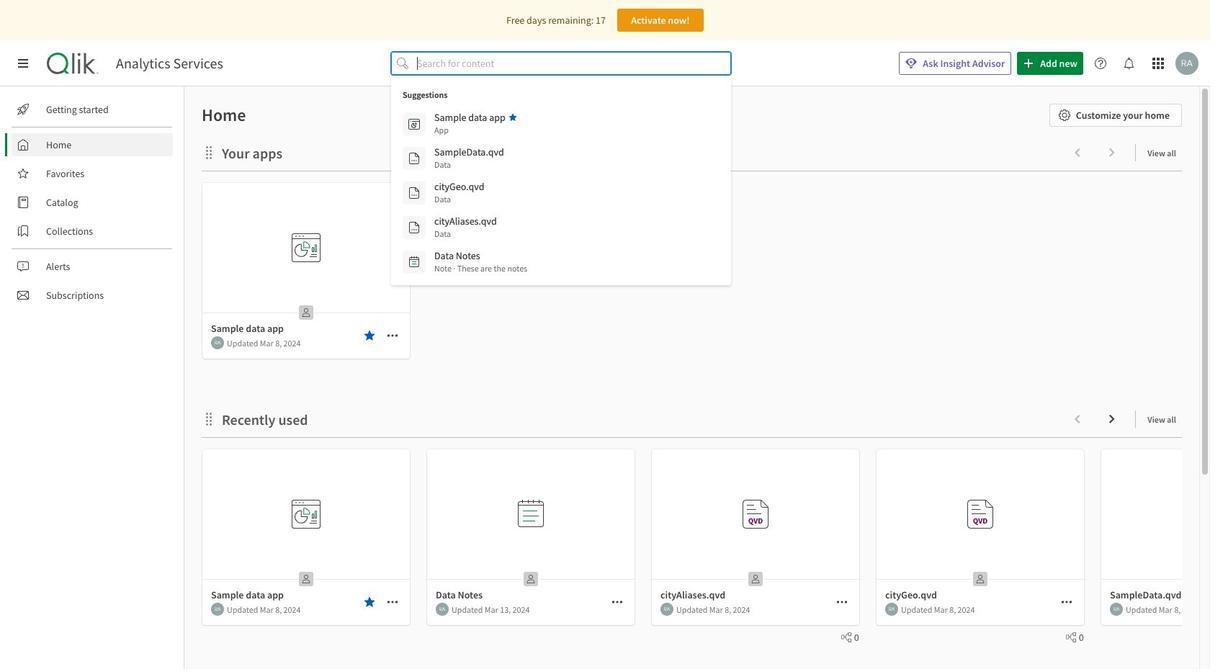 Task type: vqa. For each thing, say whether or not it's contained in the screenshot.
SEARCH ASSETS 'text box'
no



Task type: locate. For each thing, give the bounding box(es) containing it.
0 vertical spatial remove from favorites image
[[364, 330, 375, 341]]

ruby anderson element
[[211, 336, 224, 349], [211, 603, 224, 616], [436, 603, 449, 616], [661, 603, 674, 616], [885, 603, 898, 616], [1110, 603, 1123, 616]]

cityaliases.qvd element
[[434, 215, 497, 228]]

1 remove from favorites image from the top
[[364, 330, 375, 341]]

remove from favorites image
[[364, 330, 375, 341], [364, 597, 375, 608]]

ruby anderson image
[[436, 603, 449, 616], [885, 603, 898, 616], [1110, 603, 1123, 616]]

2 ruby anderson image from the left
[[885, 603, 898, 616]]

citygeo.qvd element
[[434, 180, 484, 193]]

2 horizontal spatial more actions image
[[836, 597, 848, 608]]

1 horizontal spatial ruby anderson image
[[885, 603, 898, 616]]

more actions image
[[387, 330, 398, 341], [612, 597, 623, 608], [836, 597, 848, 608]]

main content
[[179, 86, 1210, 669]]

move collection image
[[202, 145, 216, 160]]

navigation pane element
[[0, 92, 184, 313]]

Search for content text field
[[414, 52, 731, 75]]

1 vertical spatial remove from favorites image
[[364, 597, 375, 608]]

3 ruby anderson image from the left
[[1110, 603, 1123, 616]]

2 horizontal spatial ruby anderson image
[[1110, 603, 1123, 616]]

0 horizontal spatial ruby anderson image
[[436, 603, 449, 616]]

1 ruby anderson image from the left
[[436, 603, 449, 616]]

ruby anderson image
[[1176, 52, 1199, 75], [211, 336, 224, 349], [211, 603, 224, 616], [661, 603, 674, 616]]

2 remove from favorites image from the top
[[364, 597, 375, 608]]

remove from favorites image for more actions icon
[[364, 597, 375, 608]]



Task type: describe. For each thing, give the bounding box(es) containing it.
these are the notes element
[[434, 262, 527, 275]]

analytics services element
[[116, 55, 223, 72]]

data notes element
[[434, 249, 480, 262]]

more actions image
[[387, 597, 398, 608]]

0 horizontal spatial more actions image
[[387, 330, 398, 341]]

remove from favorites image for the leftmost more actions image
[[364, 330, 375, 341]]

move collection image
[[202, 412, 216, 426]]

1 horizontal spatial more actions image
[[612, 597, 623, 608]]

close sidebar menu image
[[17, 58, 29, 69]]

sample data app element
[[434, 111, 506, 124]]

sampledata.qvd element
[[434, 146, 504, 158]]



